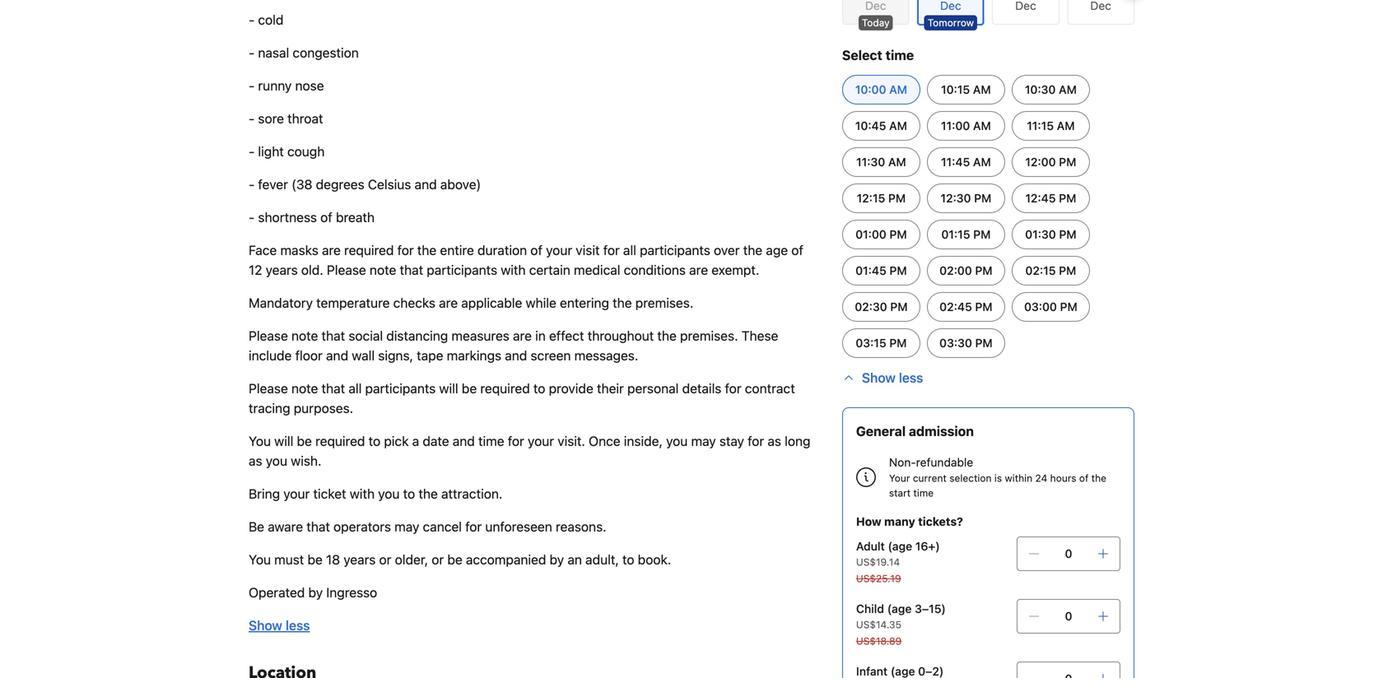 Task type: describe. For each thing, give the bounding box(es) containing it.
aware
[[268, 519, 303, 535]]

and left wall
[[326, 348, 349, 364]]

breath
[[336, 210, 375, 225]]

1 horizontal spatial by
[[550, 552, 564, 568]]

tape
[[417, 348, 444, 364]]

pm for 01:30 pm
[[1060, 228, 1077, 241]]

be inside please note that all participants will be required to provide their personal details for contract tracing purposes.
[[462, 381, 477, 397]]

admission
[[909, 424, 974, 439]]

12
[[249, 262, 262, 278]]

that for social
[[322, 328, 345, 344]]

time inside non-refundable your current selection is within 24 hours of the start time
[[914, 488, 934, 499]]

- nasal congestion
[[249, 45, 359, 61]]

how
[[857, 515, 882, 529]]

will inside you will be required to pick a date and time for your visit. once inside, you may stay for as long as you wish.
[[274, 434, 294, 449]]

for down please note that all participants will be required to provide their personal details for contract tracing purposes.
[[508, 434, 525, 449]]

note for social
[[292, 328, 318, 344]]

note for all
[[292, 381, 318, 397]]

personal
[[628, 381, 679, 397]]

pm for 01:45 pm
[[890, 264, 907, 278]]

cold
[[258, 12, 284, 28]]

- fever (38 degrees celsius and above)
[[249, 177, 481, 192]]

am for 11:30 am
[[889, 155, 907, 169]]

to inside you will be required to pick a date and time for your visit. once inside, you may stay for as long as you wish.
[[369, 434, 381, 449]]

ingresso
[[326, 585, 377, 601]]

be left 18
[[308, 552, 323, 568]]

that for all
[[322, 381, 345, 397]]

pm for 12:00 pm
[[1060, 155, 1077, 169]]

that for operators
[[307, 519, 330, 535]]

10:15 am
[[942, 83, 992, 96]]

11:45
[[942, 155, 971, 169]]

for left entire
[[398, 243, 414, 258]]

attraction.
[[442, 486, 503, 502]]

screen
[[531, 348, 571, 364]]

are right 'checks'
[[439, 295, 458, 311]]

12:30
[[941, 192, 972, 205]]

may inside you will be required to pick a date and time for your visit. once inside, you may stay for as long as you wish.
[[692, 434, 716, 449]]

- for - light cough
[[249, 144, 255, 159]]

all inside face masks are required for the entire duration of your visit for all participants over the age of 12 years old. please note that participants with certain medical conditions are exempt.
[[624, 243, 637, 258]]

3–15)
[[915, 603, 946, 616]]

the left entire
[[418, 243, 437, 258]]

pm for 03:30 pm
[[976, 337, 993, 350]]

and left the 'screen'
[[505, 348, 527, 364]]

hours
[[1051, 473, 1077, 484]]

1 horizontal spatial show less button
[[843, 368, 924, 388]]

be
[[249, 519, 264, 535]]

be aware that operators may cancel for unforeseen reasons.
[[249, 519, 607, 535]]

2 vertical spatial you
[[378, 486, 400, 502]]

with inside face masks are required for the entire duration of your visit for all participants over the age of 12 years old. please note that participants with certain medical conditions are exempt.
[[501, 262, 526, 278]]

bring your ticket with you to the attraction.
[[249, 486, 503, 502]]

1 vertical spatial participants
[[427, 262, 498, 278]]

celsius
[[368, 177, 411, 192]]

cancel
[[423, 519, 462, 535]]

for right visit
[[604, 243, 620, 258]]

operated
[[249, 585, 305, 601]]

03:30 pm
[[940, 337, 993, 350]]

2 vertical spatial your
[[284, 486, 310, 502]]

am for 11:00 am
[[974, 119, 992, 133]]

these
[[742, 328, 779, 344]]

for inside please note that all participants will be required to provide their personal details for contract tracing purposes.
[[725, 381, 742, 397]]

pm for 03:15 pm
[[890, 337, 907, 350]]

us$18.89
[[857, 636, 902, 647]]

exempt.
[[712, 262, 760, 278]]

1 horizontal spatial show
[[862, 370, 896, 386]]

02:45
[[940, 300, 973, 314]]

the up the throughout
[[613, 295, 632, 311]]

include
[[249, 348, 292, 364]]

to inside please note that all participants will be required to provide their personal details for contract tracing purposes.
[[534, 381, 546, 397]]

02:00 pm
[[940, 264, 993, 278]]

0 vertical spatial you
[[667, 434, 688, 449]]

start
[[890, 488, 911, 499]]

11:15 am
[[1027, 119, 1075, 133]]

are left exempt.
[[690, 262, 708, 278]]

pm for 12:15 pm
[[889, 192, 906, 205]]

0 horizontal spatial show
[[249, 618, 283, 634]]

please for and
[[249, 328, 288, 344]]

am for 10:00 am
[[890, 83, 908, 96]]

pm for 01:15 pm
[[974, 228, 991, 241]]

you must be 18 years or older, or be accompanied by an adult, to book.
[[249, 552, 672, 568]]

24
[[1036, 473, 1048, 484]]

01:15 pm
[[942, 228, 991, 241]]

wall
[[352, 348, 375, 364]]

time inside you will be required to pick a date and time for your visit. once inside, you may stay for as long as you wish.
[[479, 434, 505, 449]]

cough
[[288, 144, 325, 159]]

11:00 am
[[942, 119, 992, 133]]

social
[[349, 328, 383, 344]]

- light cough
[[249, 144, 325, 159]]

the up be aware that operators may cancel for unforeseen reasons.
[[419, 486, 438, 502]]

01:15
[[942, 228, 971, 241]]

of right age
[[792, 243, 804, 258]]

adult,
[[586, 552, 619, 568]]

temperature
[[316, 295, 390, 311]]

11:00
[[942, 119, 971, 133]]

inside,
[[624, 434, 663, 449]]

0 vertical spatial less
[[899, 370, 924, 386]]

runny
[[258, 78, 292, 93]]

required for pick
[[316, 434, 365, 449]]

distancing
[[387, 328, 448, 344]]

light
[[258, 144, 284, 159]]

your inside face masks are required for the entire duration of your visit for all participants over the age of 12 years old. please note that participants with certain medical conditions are exempt.
[[546, 243, 573, 258]]

pm for 12:30 pm
[[975, 192, 992, 205]]

your inside you will be required to pick a date and time for your visit. once inside, you may stay for as long as you wish.
[[528, 434, 554, 449]]

03:15 pm
[[856, 337, 907, 350]]

(age for child
[[888, 603, 912, 616]]

- for - sore throat
[[249, 111, 255, 126]]

- for - fever (38 degrees celsius and above)
[[249, 177, 255, 192]]

01:00
[[856, 228, 887, 241]]

checks
[[393, 295, 436, 311]]

03:00 pm
[[1025, 300, 1078, 314]]

tracing
[[249, 401, 290, 416]]

0 horizontal spatial show less
[[249, 618, 310, 634]]

current
[[913, 473, 947, 484]]

please for tracing
[[249, 381, 288, 397]]

masks
[[280, 243, 319, 258]]

pm for 01:00 pm
[[890, 228, 907, 241]]

12:45
[[1026, 192, 1057, 205]]

degrees
[[316, 177, 365, 192]]

long
[[785, 434, 811, 449]]

12:00 pm
[[1026, 155, 1077, 169]]

measures
[[452, 328, 510, 344]]

01:00 pm
[[856, 228, 907, 241]]

02:30
[[855, 300, 888, 314]]

pick
[[384, 434, 409, 449]]

required for the
[[344, 243, 394, 258]]

us$14.35
[[857, 619, 902, 631]]

0 for adult (age 16+)
[[1066, 547, 1073, 561]]

02:15 pm
[[1026, 264, 1077, 278]]

sore
[[258, 111, 284, 126]]

older,
[[395, 552, 428, 568]]

details
[[683, 381, 722, 397]]

congestion
[[293, 45, 359, 61]]

the inside please note that social distancing measures are in effect throughout the premises. these include floor and wall signs, tape markings and screen messages.
[[658, 328, 677, 344]]

0 horizontal spatial by
[[309, 585, 323, 601]]

10:00 am
[[856, 83, 908, 96]]

many
[[885, 515, 916, 529]]

pm for 02:15 pm
[[1059, 264, 1077, 278]]

pm for 02:45 pm
[[976, 300, 993, 314]]



Task type: vqa. For each thing, say whether or not it's contained in the screenshot.
Holiday to the middle
no



Task type: locate. For each thing, give the bounding box(es) containing it.
note inside please note that social distancing measures are in effect throughout the premises. these include floor and wall signs, tape markings and screen messages.
[[292, 328, 318, 344]]

(age
[[888, 540, 913, 554], [888, 603, 912, 616]]

provide
[[549, 381, 594, 397]]

be down "cancel"
[[448, 552, 463, 568]]

1 vertical spatial years
[[344, 552, 376, 568]]

am for 10:15 am
[[974, 83, 992, 96]]

- left light
[[249, 144, 255, 159]]

all up conditions
[[624, 243, 637, 258]]

of inside non-refundable your current selection is within 24 hours of the start time
[[1080, 473, 1089, 484]]

pm right 02:30
[[891, 300, 908, 314]]

and left above)
[[415, 177, 437, 192]]

am for 10:45 am
[[890, 119, 908, 133]]

pm for 02:30 pm
[[891, 300, 908, 314]]

1 vertical spatial your
[[528, 434, 554, 449]]

time down please note that all participants will be required to provide their personal details for contract tracing purposes.
[[479, 434, 505, 449]]

0 horizontal spatial as
[[249, 453, 262, 469]]

you will be required to pick a date and time for your visit. once inside, you may stay for as long as you wish.
[[249, 434, 811, 469]]

you for you will be required to pick a date and time for your visit. once inside, you may stay for as long as you wish.
[[249, 434, 271, 449]]

show less down operated
[[249, 618, 310, 634]]

pm right 01:15 on the top right
[[974, 228, 991, 241]]

0 vertical spatial 0
[[1066, 547, 1073, 561]]

1 horizontal spatial may
[[692, 434, 716, 449]]

as left long
[[768, 434, 782, 449]]

you for you must be 18 years or older, or be accompanied by an adult, to book.
[[249, 552, 271, 568]]

adult (age 16+) us$19.14
[[857, 540, 941, 568]]

- for - runny nose
[[249, 78, 255, 93]]

with right ticket
[[350, 486, 375, 502]]

how many tickets?
[[857, 515, 964, 529]]

us$19.14
[[857, 557, 901, 568]]

pm right 12:30 in the top of the page
[[975, 192, 992, 205]]

less down 03:15 pm
[[899, 370, 924, 386]]

pm right 12:15
[[889, 192, 906, 205]]

- for - nasal congestion
[[249, 45, 255, 61]]

- for - shortness of breath
[[249, 210, 255, 225]]

0 vertical spatial show less
[[862, 370, 924, 386]]

required inside please note that all participants will be required to provide their personal details for contract tracing purposes.
[[481, 381, 530, 397]]

general
[[857, 424, 906, 439]]

0 vertical spatial premises.
[[636, 295, 694, 311]]

effect
[[549, 328, 584, 344]]

please note that social distancing measures are in effect throughout the premises. these include floor and wall signs, tape markings and screen messages.
[[249, 328, 779, 364]]

0 vertical spatial will
[[439, 381, 459, 397]]

note inside please note that all participants will be required to provide their personal details for contract tracing purposes.
[[292, 381, 318, 397]]

with down duration
[[501, 262, 526, 278]]

0 vertical spatial your
[[546, 243, 573, 258]]

(age for adult
[[888, 540, 913, 554]]

and inside you will be required to pick a date and time for your visit. once inside, you may stay for as long as you wish.
[[453, 434, 475, 449]]

2 vertical spatial time
[[914, 488, 934, 499]]

an
[[568, 552, 582, 568]]

show less button down operated
[[249, 616, 310, 636]]

pm for 12:45 pm
[[1060, 192, 1077, 205]]

1 horizontal spatial will
[[439, 381, 459, 397]]

11:30 am
[[857, 155, 907, 169]]

your up certain
[[546, 243, 573, 258]]

5 - from the top
[[249, 144, 255, 159]]

show less down 03:15 pm
[[862, 370, 924, 386]]

mandatory
[[249, 295, 313, 311]]

will down tape
[[439, 381, 459, 397]]

1 vertical spatial 0
[[1066, 610, 1073, 624]]

please note that all participants will be required to provide their personal details for contract tracing purposes.
[[249, 381, 796, 416]]

all inside please note that all participants will be required to provide their personal details for contract tracing purposes.
[[349, 381, 362, 397]]

12:15
[[857, 192, 886, 205]]

0 vertical spatial (age
[[888, 540, 913, 554]]

old.
[[301, 262, 324, 278]]

premises. left these at the right of the page
[[680, 328, 739, 344]]

1 vertical spatial you
[[249, 552, 271, 568]]

03:15
[[856, 337, 887, 350]]

you
[[249, 434, 271, 449], [249, 552, 271, 568]]

please inside please note that social distancing measures are in effect throughout the premises. these include floor and wall signs, tape markings and screen messages.
[[249, 328, 288, 344]]

by left an
[[550, 552, 564, 568]]

0 horizontal spatial show less button
[[249, 616, 310, 636]]

0 for child (age 3–15)
[[1066, 610, 1073, 624]]

0 vertical spatial with
[[501, 262, 526, 278]]

0 horizontal spatial may
[[395, 519, 420, 535]]

am right 10:15
[[974, 83, 992, 96]]

that up 'checks'
[[400, 262, 424, 278]]

10:45
[[856, 119, 887, 133]]

you inside you will be required to pick a date and time for your visit. once inside, you may stay for as long as you wish.
[[249, 434, 271, 449]]

0 vertical spatial by
[[550, 552, 564, 568]]

18
[[326, 552, 340, 568]]

- runny nose
[[249, 78, 324, 93]]

1 vertical spatial by
[[309, 585, 323, 601]]

1 vertical spatial required
[[481, 381, 530, 397]]

12:00
[[1026, 155, 1057, 169]]

am right 10:45
[[890, 119, 908, 133]]

required
[[344, 243, 394, 258], [481, 381, 530, 397], [316, 434, 365, 449]]

show less button
[[843, 368, 924, 388], [249, 616, 310, 636]]

am for 10:30 am
[[1059, 83, 1077, 96]]

1 vertical spatial may
[[395, 519, 420, 535]]

years inside face masks are required for the entire duration of your visit for all participants over the age of 12 years old. please note that participants with certain medical conditions are exempt.
[[266, 262, 298, 278]]

to left book.
[[623, 552, 635, 568]]

or right older,
[[432, 552, 444, 568]]

0 vertical spatial you
[[249, 434, 271, 449]]

0 horizontal spatial years
[[266, 262, 298, 278]]

required down please note that social distancing measures are in effect throughout the premises. these include floor and wall signs, tape markings and screen messages.
[[481, 381, 530, 397]]

1 vertical spatial with
[[350, 486, 375, 502]]

entire
[[440, 243, 474, 258]]

of right hours
[[1080, 473, 1089, 484]]

to left provide
[[534, 381, 546, 397]]

(38
[[292, 177, 313, 192]]

note up temperature
[[370, 262, 396, 278]]

1 vertical spatial show
[[249, 618, 283, 634]]

1 vertical spatial please
[[249, 328, 288, 344]]

purposes.
[[294, 401, 353, 416]]

be inside you will be required to pick a date and time for your visit. once inside, you may stay for as long as you wish.
[[297, 434, 312, 449]]

0 vertical spatial participants
[[640, 243, 711, 258]]

02:45 pm
[[940, 300, 993, 314]]

note up purposes.
[[292, 381, 318, 397]]

or left older,
[[379, 552, 392, 568]]

with
[[501, 262, 526, 278], [350, 486, 375, 502]]

0 horizontal spatial all
[[349, 381, 362, 397]]

1 horizontal spatial all
[[624, 243, 637, 258]]

as up the bring
[[249, 453, 262, 469]]

(age inside adult (age 16+) us$19.14
[[888, 540, 913, 554]]

for right stay
[[748, 434, 765, 449]]

1 vertical spatial as
[[249, 453, 262, 469]]

2 vertical spatial participants
[[365, 381, 436, 397]]

will
[[439, 381, 459, 397], [274, 434, 294, 449]]

will up wish.
[[274, 434, 294, 449]]

bring
[[249, 486, 280, 502]]

1 horizontal spatial less
[[899, 370, 924, 386]]

pm right 03:00
[[1061, 300, 1078, 314]]

pm right 01:30
[[1060, 228, 1077, 241]]

ticket
[[313, 486, 346, 502]]

1 or from the left
[[379, 552, 392, 568]]

once
[[589, 434, 621, 449]]

1 0 from the top
[[1066, 547, 1073, 561]]

am right 11:30
[[889, 155, 907, 169]]

by left ingresso
[[309, 585, 323, 601]]

child
[[857, 603, 885, 616]]

0 vertical spatial note
[[370, 262, 396, 278]]

years right 12
[[266, 262, 298, 278]]

and
[[415, 177, 437, 192], [326, 348, 349, 364], [505, 348, 527, 364], [453, 434, 475, 449]]

1 - from the top
[[249, 12, 255, 28]]

that inside please note that all participants will be required to provide their personal details for contract tracing purposes.
[[322, 381, 345, 397]]

are inside please note that social distancing measures are in effect throughout the premises. these include floor and wall signs, tape markings and screen messages.
[[513, 328, 532, 344]]

12:30 pm
[[941, 192, 992, 205]]

2 or from the left
[[432, 552, 444, 568]]

face
[[249, 243, 277, 258]]

please inside face masks are required for the entire duration of your visit for all participants over the age of 12 years old. please note that participants with certain medical conditions are exempt.
[[327, 262, 366, 278]]

02:00
[[940, 264, 973, 278]]

note up floor
[[292, 328, 318, 344]]

2 vertical spatial required
[[316, 434, 365, 449]]

02:30 pm
[[855, 300, 908, 314]]

age
[[766, 243, 788, 258]]

1 vertical spatial show less
[[249, 618, 310, 634]]

the inside non-refundable your current selection is within 24 hours of the start time
[[1092, 473, 1107, 484]]

2 vertical spatial please
[[249, 381, 288, 397]]

you up the operators
[[378, 486, 400, 502]]

operated by ingresso
[[249, 585, 377, 601]]

nose
[[295, 78, 324, 93]]

date
[[423, 434, 449, 449]]

the right hours
[[1092, 473, 1107, 484]]

(age down many
[[888, 540, 913, 554]]

is
[[995, 473, 1003, 484]]

will inside please note that all participants will be required to provide their personal details for contract tracing purposes.
[[439, 381, 459, 397]]

that inside face masks are required for the entire duration of your visit for all participants over the age of 12 years old. please note that participants with certain medical conditions are exempt.
[[400, 262, 424, 278]]

and right date
[[453, 434, 475, 449]]

am right 11:00
[[974, 119, 992, 133]]

0 horizontal spatial will
[[274, 434, 294, 449]]

entering
[[560, 295, 610, 311]]

6 - from the top
[[249, 177, 255, 192]]

time down current
[[914, 488, 934, 499]]

participants down signs,
[[365, 381, 436, 397]]

that up floor
[[322, 328, 345, 344]]

1 vertical spatial you
[[266, 453, 287, 469]]

11:15
[[1027, 119, 1054, 133]]

show less button down 03:15 pm
[[843, 368, 924, 388]]

shortness
[[258, 210, 317, 225]]

the right the throughout
[[658, 328, 677, 344]]

0 vertical spatial show less button
[[843, 368, 924, 388]]

3 - from the top
[[249, 78, 255, 93]]

0 vertical spatial please
[[327, 262, 366, 278]]

am right 11:15 on the top right
[[1057, 119, 1075, 133]]

within
[[1005, 473, 1033, 484]]

0 vertical spatial all
[[624, 243, 637, 258]]

markings
[[447, 348, 502, 364]]

your left visit.
[[528, 434, 554, 449]]

1 horizontal spatial with
[[501, 262, 526, 278]]

stay
[[720, 434, 745, 449]]

to left pick on the left of the page
[[369, 434, 381, 449]]

10:30
[[1025, 83, 1056, 96]]

are
[[322, 243, 341, 258], [690, 262, 708, 278], [439, 295, 458, 311], [513, 328, 532, 344]]

you left wish.
[[266, 453, 287, 469]]

may up older,
[[395, 519, 420, 535]]

the left age
[[744, 243, 763, 258]]

- up face
[[249, 210, 255, 225]]

years
[[266, 262, 298, 278], [344, 552, 376, 568]]

pm right 02:15
[[1059, 264, 1077, 278]]

pm right 01:00
[[890, 228, 907, 241]]

in
[[536, 328, 546, 344]]

their
[[597, 381, 624, 397]]

1 you from the top
[[249, 434, 271, 449]]

please up tracing on the bottom left
[[249, 381, 288, 397]]

all down wall
[[349, 381, 362, 397]]

your
[[890, 473, 911, 484]]

that up purposes.
[[322, 381, 345, 397]]

pm right the 02:45
[[976, 300, 993, 314]]

be down markings
[[462, 381, 477, 397]]

7 - from the top
[[249, 210, 255, 225]]

1 vertical spatial note
[[292, 328, 318, 344]]

to up be aware that operators may cancel for unforeseen reasons.
[[403, 486, 415, 502]]

0 vertical spatial as
[[768, 434, 782, 449]]

- left fever
[[249, 177, 255, 192]]

nasal
[[258, 45, 289, 61]]

medical
[[574, 262, 621, 278]]

01:30 pm
[[1026, 228, 1077, 241]]

am for 11:15 am
[[1057, 119, 1075, 133]]

4 - from the top
[[249, 111, 255, 126]]

over
[[714, 243, 740, 258]]

2 0 from the top
[[1066, 610, 1073, 624]]

1 horizontal spatial as
[[768, 434, 782, 449]]

0 vertical spatial may
[[692, 434, 716, 449]]

1 horizontal spatial you
[[378, 486, 400, 502]]

throat
[[288, 111, 323, 126]]

10:00
[[856, 83, 887, 96]]

am for 11:45 am
[[974, 155, 992, 169]]

that right aware
[[307, 519, 330, 535]]

0 horizontal spatial with
[[350, 486, 375, 502]]

12:15 pm
[[857, 192, 906, 205]]

note inside face masks are required for the entire duration of your visit for all participants over the age of 12 years old. please note that participants with certain medical conditions are exempt.
[[370, 262, 396, 278]]

for right details
[[725, 381, 742, 397]]

2 you from the top
[[249, 552, 271, 568]]

- cold
[[249, 12, 284, 28]]

premises. inside please note that social distancing measures are in effect throughout the premises. these include floor and wall signs, tape markings and screen messages.
[[680, 328, 739, 344]]

face masks are required for the entire duration of your visit for all participants over the age of 12 years old. please note that participants with certain medical conditions are exempt.
[[249, 243, 804, 278]]

that inside please note that social distancing measures are in effect throughout the premises. these include floor and wall signs, tape markings and screen messages.
[[322, 328, 345, 344]]

0 horizontal spatial or
[[379, 552, 392, 568]]

1 horizontal spatial or
[[432, 552, 444, 568]]

required down purposes.
[[316, 434, 365, 449]]

03:00
[[1025, 300, 1058, 314]]

premises.
[[636, 295, 694, 311], [680, 328, 739, 344]]

10:45 am
[[856, 119, 908, 133]]

participants up conditions
[[640, 243, 711, 258]]

less
[[899, 370, 924, 386], [286, 618, 310, 634]]

you left must
[[249, 552, 271, 568]]

- left cold on the left of the page
[[249, 12, 255, 28]]

pm for 03:00 pm
[[1061, 300, 1078, 314]]

time right select
[[886, 47, 914, 63]]

- left runny
[[249, 78, 255, 93]]

accompanied
[[466, 552, 546, 568]]

visit.
[[558, 434, 586, 449]]

0 vertical spatial years
[[266, 262, 298, 278]]

of left breath
[[321, 210, 333, 225]]

1 vertical spatial less
[[286, 618, 310, 634]]

- sore throat
[[249, 111, 323, 126]]

(age inside the child (age 3–15) us$14.35
[[888, 603, 912, 616]]

2 horizontal spatial you
[[667, 434, 688, 449]]

pm for 02:00 pm
[[976, 264, 993, 278]]

participants down entire
[[427, 262, 498, 278]]

pm right 03:30 on the right of page
[[976, 337, 993, 350]]

required inside you will be required to pick a date and time for your visit. once inside, you may stay for as long as you wish.
[[316, 434, 365, 449]]

non-
[[890, 456, 917, 470]]

- for - cold
[[249, 12, 255, 28]]

please inside please note that all participants will be required to provide their personal details for contract tracing purposes.
[[249, 381, 288, 397]]

pm right 12:45
[[1060, 192, 1077, 205]]

select time
[[843, 47, 914, 63]]

applicable
[[462, 295, 523, 311]]

of up certain
[[531, 243, 543, 258]]

fever
[[258, 177, 288, 192]]

be up wish.
[[297, 434, 312, 449]]

please up temperature
[[327, 262, 366, 278]]

1 horizontal spatial years
[[344, 552, 376, 568]]

premises. down conditions
[[636, 295, 694, 311]]

please up include
[[249, 328, 288, 344]]

am
[[890, 83, 908, 96], [974, 83, 992, 96], [1059, 83, 1077, 96], [890, 119, 908, 133], [974, 119, 992, 133], [1057, 119, 1075, 133], [889, 155, 907, 169], [974, 155, 992, 169]]

0 vertical spatial time
[[886, 47, 914, 63]]

pm right 02:00
[[976, 264, 993, 278]]

may left stay
[[692, 434, 716, 449]]

1 vertical spatial premises.
[[680, 328, 739, 344]]

less down operated by ingresso
[[286, 618, 310, 634]]

0 horizontal spatial less
[[286, 618, 310, 634]]

(age up us$14.35
[[888, 603, 912, 616]]

1 vertical spatial time
[[479, 434, 505, 449]]

participants inside please note that all participants will be required to provide their personal details for contract tracing purposes.
[[365, 381, 436, 397]]

1 vertical spatial show less button
[[249, 616, 310, 636]]

are up old. in the top left of the page
[[322, 243, 341, 258]]

you down tracing on the bottom left
[[249, 434, 271, 449]]

reasons.
[[556, 519, 607, 535]]

mandatory temperature checks are applicable while entering the premises.
[[249, 295, 694, 311]]

pm right 03:15
[[890, 337, 907, 350]]

required inside face masks are required for the entire duration of your visit for all participants over the age of 12 years old. please note that participants with certain medical conditions are exempt.
[[344, 243, 394, 258]]

time
[[886, 47, 914, 63], [479, 434, 505, 449], [914, 488, 934, 499]]

1 horizontal spatial show less
[[862, 370, 924, 386]]

1 vertical spatial will
[[274, 434, 294, 449]]

0 horizontal spatial you
[[266, 453, 287, 469]]

1 vertical spatial (age
[[888, 603, 912, 616]]

2 - from the top
[[249, 45, 255, 61]]

us$25.19
[[857, 573, 902, 585]]

0 vertical spatial show
[[862, 370, 896, 386]]

for right "cancel"
[[466, 519, 482, 535]]

0 vertical spatial required
[[344, 243, 394, 258]]

1 vertical spatial all
[[349, 381, 362, 397]]

2 vertical spatial note
[[292, 381, 318, 397]]



